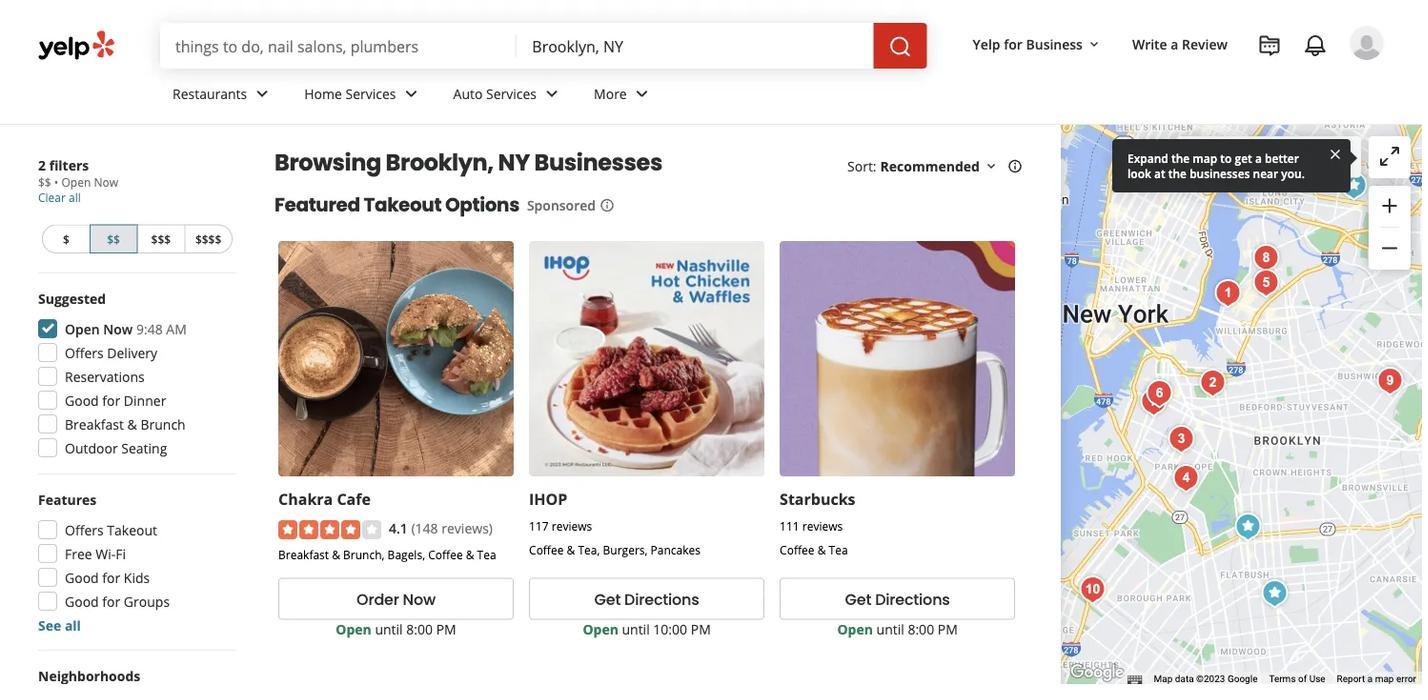 Task type: describe. For each thing, give the bounding box(es) containing it.
home services
[[304, 84, 396, 103]]

you.
[[1282, 165, 1305, 181]]

offers for offers takeout
[[65, 521, 104, 539]]

ihop
[[529, 489, 568, 510]]

search as map moves
[[1214, 148, 1350, 167]]

offers takeout
[[65, 521, 157, 539]]

father knows best image
[[1371, 362, 1409, 400]]

breakfast for breakfast & brunch, bagels, coffee & tea
[[278, 547, 329, 563]]

features
[[38, 491, 97, 509]]

google
[[1228, 674, 1258, 685]]

auto services
[[453, 84, 537, 103]]

$$ button
[[89, 225, 138, 254]]

& inside starbucks 111 reviews coffee & tea get directions
[[818, 542, 826, 558]]

4.1 star rating image
[[278, 520, 381, 540]]

good for reservations
[[65, 391, 99, 409]]

tea,
[[578, 542, 600, 558]]

write
[[1133, 35, 1168, 53]]

terrace restaurant and bakery image
[[1163, 420, 1201, 459]]

breakfast & brunch
[[65, 415, 186, 433]]

reviews for get
[[803, 519, 843, 534]]

expand the map to get a better look at the businesses near you.
[[1128, 150, 1305, 181]]

expand the map to get a better look at the businesses near you. tooltip
[[1113, 139, 1351, 193]]

16 chevron down v2 image for yelp for business
[[1087, 37, 1102, 52]]

café luluc image
[[1135, 383, 1173, 421]]

delivery
[[107, 344, 157, 362]]

outdoor
[[65, 439, 118, 457]]

starbucks link
[[780, 489, 856, 510]]

$$$$
[[195, 231, 221, 247]]

2
[[38, 156, 46, 174]]

brooklyn,
[[386, 147, 494, 179]]

open inside 2 filters $$ • open now clear all
[[61, 174, 91, 190]]

open for ihop
[[583, 621, 619, 639]]

am
[[166, 320, 187, 338]]

24 chevron down v2 image for auto services
[[541, 82, 563, 105]]

reservations
[[65, 368, 145, 386]]

recommended
[[880, 157, 980, 175]]

now for open
[[103, 320, 133, 338]]

near
[[1253, 165, 1279, 181]]

reunion image
[[1247, 264, 1286, 302]]

order now link
[[278, 578, 514, 620]]

& inside ihop 117 reviews coffee & tea, burgers, pancakes
[[567, 542, 575, 558]]

services for home services
[[346, 84, 396, 103]]

notifications image
[[1304, 34, 1327, 57]]

projects image
[[1258, 34, 1281, 57]]

3 until from the left
[[877, 621, 905, 639]]

1 get from the left
[[594, 589, 621, 610]]

clear
[[38, 190, 66, 205]]

search
[[1214, 148, 1257, 167]]

a for report
[[1368, 674, 1373, 685]]

a for write
[[1171, 35, 1179, 53]]

suggested
[[38, 289, 106, 307]]

group containing features
[[32, 490, 236, 635]]

more
[[594, 84, 627, 103]]

16 info v2 image
[[1008, 159, 1023, 174]]

featured takeout options
[[275, 192, 519, 218]]

report
[[1337, 674, 1365, 685]]

starbucks
[[780, 489, 856, 510]]

open now 9:48 am
[[65, 320, 187, 338]]

$$ inside button
[[107, 231, 120, 247]]

get
[[1235, 150, 1253, 166]]

cafe
[[337, 489, 371, 510]]

pm for now
[[436, 621, 456, 639]]

restaurants
[[173, 84, 247, 103]]

good for groups
[[65, 593, 170, 611]]

offers delivery
[[65, 344, 157, 362]]

recommended button
[[880, 157, 999, 175]]

expand map image
[[1379, 145, 1401, 168]]

©2023
[[1197, 674, 1225, 685]]

open until 10:00 pm
[[583, 621, 711, 639]]

chakra cafe image
[[1335, 167, 1373, 205]]

home
[[304, 84, 342, 103]]

open until 8:00 pm for order now
[[336, 621, 456, 639]]

open for chakra cafe
[[336, 621, 372, 639]]

10:00
[[653, 621, 687, 639]]

good for good for kids
[[65, 593, 99, 611]]

mia's bakery image
[[1141, 375, 1179, 413]]

yelp
[[973, 35, 1001, 53]]

map for moves
[[1277, 148, 1305, 167]]

look
[[1128, 165, 1152, 181]]

data
[[1175, 674, 1194, 685]]

map region
[[878, 66, 1422, 685]]

outdoor seating
[[65, 439, 167, 457]]

directions inside starbucks 111 reviews coffee & tea get directions
[[875, 589, 950, 610]]

see
[[38, 616, 61, 634]]

for for dinner
[[102, 391, 120, 409]]

24 chevron down v2 image for more
[[631, 82, 654, 105]]

takeout for offers
[[107, 521, 157, 539]]

expand
[[1128, 150, 1169, 166]]

$$ inside 2 filters $$ • open now clear all
[[38, 174, 51, 190]]

map
[[1154, 674, 1173, 685]]

to
[[1221, 150, 1232, 166]]

4.1
[[389, 519, 408, 537]]

$$$
[[151, 231, 171, 247]]

write a review
[[1133, 35, 1228, 53]]

browsing brooklyn, ny businesses
[[275, 147, 663, 179]]

sponsored
[[527, 196, 596, 214]]

see all
[[38, 616, 81, 634]]

ihop image
[[1229, 508, 1267, 546]]

offers for offers delivery
[[65, 344, 104, 362]]

close image
[[1328, 145, 1343, 162]]

1 directions from the left
[[625, 589, 699, 610]]

auto services link
[[438, 69, 579, 124]]

report a map error
[[1337, 674, 1417, 685]]

4.1 (148 reviews)
[[389, 519, 493, 537]]

$$$ button
[[138, 225, 184, 254]]

ihop link
[[529, 489, 568, 510]]

chakra
[[278, 489, 333, 510]]

keyboard shortcuts image
[[1127, 675, 1143, 685]]

8:00 for order now
[[406, 621, 433, 639]]

use
[[1310, 674, 1326, 685]]

get directions link for pancakes
[[529, 578, 765, 620]]

services for auto services
[[486, 84, 537, 103]]

3 pm from the left
[[938, 621, 958, 639]]

breakfast & brunch, bagels, coffee & tea
[[278, 547, 496, 563]]

$$$$ button
[[184, 225, 233, 254]]

get directions link for directions
[[780, 578, 1015, 620]]

good for dinner
[[65, 391, 166, 409]]

filters
[[49, 156, 89, 174]]

until for directions
[[622, 621, 650, 639]]

user actions element
[[958, 24, 1411, 141]]

map data ©2023 google
[[1154, 674, 1258, 685]]

pancakes
[[651, 542, 701, 558]]

five leaves image
[[1247, 239, 1286, 277]]

terms
[[1269, 674, 1296, 685]]

terms of use
[[1269, 674, 1326, 685]]

starbucks 111 reviews coffee & tea get directions
[[780, 489, 950, 610]]

for for kids
[[102, 569, 120, 587]]

burgers,
[[603, 542, 648, 558]]

of
[[1298, 674, 1307, 685]]

ihop 117 reviews coffee & tea, burgers, pancakes
[[529, 489, 701, 558]]

neighborhoods
[[38, 667, 140, 685]]

tea inside starbucks 111 reviews coffee & tea get directions
[[829, 542, 848, 558]]

reviews)
[[442, 519, 493, 537]]



Task type: locate. For each thing, give the bounding box(es) containing it.
businesses
[[1190, 165, 1250, 181]]

until down get directions
[[622, 621, 650, 639]]

1 horizontal spatial none field
[[532, 35, 859, 56]]

a
[[1171, 35, 1179, 53], [1256, 150, 1262, 166], [1368, 674, 1373, 685]]

for right the yelp
[[1004, 35, 1023, 53]]

0 vertical spatial $$
[[38, 174, 51, 190]]

8:00
[[406, 621, 433, 639], [908, 621, 934, 639]]

ny
[[498, 147, 530, 179]]

for for business
[[1004, 35, 1023, 53]]

for inside the 'yelp for business' button
[[1004, 35, 1023, 53]]

0 horizontal spatial $$
[[38, 174, 51, 190]]

none field up home services
[[175, 35, 502, 56]]

1 vertical spatial breakfast
[[278, 547, 329, 563]]

offers up reservations
[[65, 344, 104, 362]]

0 horizontal spatial until
[[375, 621, 403, 639]]

reviews for burgers,
[[552, 519, 592, 534]]

zoom in image
[[1379, 194, 1401, 217]]

1 services from the left
[[346, 84, 396, 103]]

all right see
[[65, 616, 81, 634]]

24 chevron down v2 image left auto
[[400, 82, 423, 105]]

east harbor seafood palace image
[[1074, 571, 1112, 609]]

2 24 chevron down v2 image from the left
[[400, 82, 423, 105]]

for down reservations
[[102, 391, 120, 409]]

order
[[357, 589, 399, 610]]

1 horizontal spatial 16 chevron down v2 image
[[1087, 37, 1102, 52]]

now for order
[[403, 589, 436, 610]]

1 horizontal spatial a
[[1256, 150, 1262, 166]]

for down 'wi-'
[[102, 569, 120, 587]]

0 horizontal spatial reviews
[[552, 519, 592, 534]]

open until 8:00 pm
[[336, 621, 456, 639], [837, 621, 958, 639]]

0 vertical spatial takeout
[[364, 192, 442, 218]]

coffee down 4.1 (148 reviews)
[[428, 547, 463, 563]]

now
[[94, 174, 118, 190], [103, 320, 133, 338], [403, 589, 436, 610]]

2 horizontal spatial coffee
[[780, 542, 815, 558]]

brunch,
[[343, 547, 385, 563]]

takeout inside "group"
[[107, 521, 157, 539]]

24 chevron down v2 image right auto services
[[541, 82, 563, 105]]

none field up more link
[[532, 35, 859, 56]]

2 horizontal spatial pm
[[938, 621, 958, 639]]

seating
[[121, 439, 167, 457]]

home services link
[[289, 69, 438, 124]]

3 good from the top
[[65, 593, 99, 611]]

2 none field from the left
[[532, 35, 859, 56]]

0 vertical spatial now
[[94, 174, 118, 190]]

24 chevron down v2 image right "restaurants"
[[251, 82, 274, 105]]

0 horizontal spatial services
[[346, 84, 396, 103]]

0 horizontal spatial open until 8:00 pm
[[336, 621, 456, 639]]

0 vertical spatial a
[[1171, 35, 1179, 53]]

$$ left •
[[38, 174, 51, 190]]

reviews inside starbucks 111 reviews coffee & tea get directions
[[803, 519, 843, 534]]

until down starbucks 111 reviews coffee & tea get directions
[[877, 621, 905, 639]]

2 vertical spatial a
[[1368, 674, 1373, 685]]

16 chevron down v2 image for recommended
[[984, 159, 999, 174]]

0 horizontal spatial map
[[1193, 150, 1218, 166]]

111
[[780, 519, 800, 534]]

coffee down 111
[[780, 542, 815, 558]]

16 chevron down v2 image right 'business'
[[1087, 37, 1102, 52]]

2 get directions link from the left
[[780, 578, 1015, 620]]

16 info v2 image
[[600, 198, 615, 213]]

1 horizontal spatial map
[[1277, 148, 1305, 167]]

8:00 for get directions
[[908, 621, 934, 639]]

review
[[1182, 35, 1228, 53]]

1 8:00 from the left
[[406, 621, 433, 639]]

$$
[[38, 174, 51, 190], [107, 231, 120, 247]]

bagels,
[[388, 547, 425, 563]]

a inside expand the map to get a better look at the businesses near you.
[[1256, 150, 1262, 166]]

search image
[[889, 35, 912, 58]]

all
[[69, 190, 81, 205], [65, 616, 81, 634]]

0 vertical spatial 16 chevron down v2 image
[[1087, 37, 1102, 52]]

& up seating at the bottom of page
[[127, 415, 137, 433]]

1 reviews from the left
[[552, 519, 592, 534]]

16 chevron down v2 image
[[1087, 37, 1102, 52], [984, 159, 999, 174]]

yelp for business
[[973, 35, 1083, 53]]

wi-
[[96, 545, 116, 563]]

coffee inside starbucks 111 reviews coffee & tea get directions
[[780, 542, 815, 558]]

1 horizontal spatial coffee
[[529, 542, 564, 558]]

takeout
[[364, 192, 442, 218], [107, 521, 157, 539]]

1 vertical spatial a
[[1256, 150, 1262, 166]]

1 vertical spatial takeout
[[107, 521, 157, 539]]

1 vertical spatial group
[[32, 289, 236, 463]]

services right auto
[[486, 84, 537, 103]]

error
[[1397, 674, 1417, 685]]

a right write
[[1171, 35, 1179, 53]]

0 horizontal spatial get
[[594, 589, 621, 610]]

0 vertical spatial good
[[65, 391, 99, 409]]

for for groups
[[102, 593, 120, 611]]

0 horizontal spatial a
[[1171, 35, 1179, 53]]

2 good from the top
[[65, 569, 99, 587]]

pm for directions
[[691, 621, 711, 639]]

1 pm from the left
[[436, 621, 456, 639]]

open down order
[[336, 621, 372, 639]]

1 vertical spatial $$
[[107, 231, 120, 247]]

open down get directions
[[583, 621, 619, 639]]

restaurants link
[[157, 69, 289, 124]]

Near text field
[[532, 35, 859, 56]]

coffee
[[529, 542, 564, 558], [780, 542, 815, 558], [428, 547, 463, 563]]

a right report
[[1368, 674, 1373, 685]]

coffee for burgers,
[[529, 542, 564, 558]]

report a map error link
[[1337, 674, 1417, 685]]

2 vertical spatial good
[[65, 593, 99, 611]]

businesses
[[534, 147, 663, 179]]

2 vertical spatial group
[[32, 490, 236, 635]]

chakra cafe link
[[278, 489, 371, 510]]

moves
[[1309, 148, 1350, 167]]

2 reviews from the left
[[803, 519, 843, 534]]

3 24 chevron down v2 image from the left
[[541, 82, 563, 105]]

sunday in brooklyn image
[[1209, 275, 1247, 313]]

0 horizontal spatial breakfast
[[65, 415, 124, 433]]

24 chevron down v2 image for restaurants
[[251, 82, 274, 105]]

tea down 'reviews)'
[[477, 547, 496, 563]]

now inside "group"
[[103, 320, 133, 338]]

24 chevron down v2 image for home services
[[400, 82, 423, 105]]

24 chevron down v2 image
[[251, 82, 274, 105], [400, 82, 423, 105], [541, 82, 563, 105], [631, 82, 654, 105]]

good up see all
[[65, 593, 99, 611]]

0 horizontal spatial none field
[[175, 35, 502, 56]]

2 8:00 from the left
[[908, 621, 934, 639]]

open until 8:00 pm for get directions
[[837, 621, 958, 639]]

open down starbucks 111 reviews coffee & tea get directions
[[837, 621, 873, 639]]

coffee for get
[[780, 542, 815, 558]]

$
[[63, 231, 69, 247]]

2 horizontal spatial a
[[1368, 674, 1373, 685]]

dinner
[[124, 391, 166, 409]]

a inside 'link'
[[1171, 35, 1179, 53]]

0 horizontal spatial tea
[[477, 547, 496, 563]]

1 horizontal spatial pm
[[691, 621, 711, 639]]

takeout down "brooklyn,"
[[364, 192, 442, 218]]

write a review link
[[1125, 27, 1236, 61]]

0 horizontal spatial 8:00
[[406, 621, 433, 639]]

1 horizontal spatial open until 8:00 pm
[[837, 621, 958, 639]]

until down order now
[[375, 621, 403, 639]]

free wi-fi
[[65, 545, 126, 563]]

google image
[[1066, 661, 1129, 685]]

1 horizontal spatial get
[[845, 589, 872, 610]]

2 until from the left
[[622, 621, 650, 639]]

2 horizontal spatial until
[[877, 621, 905, 639]]

1 24 chevron down v2 image from the left
[[251, 82, 274, 105]]

breakfast down 4.1 star rating image
[[278, 547, 329, 563]]

zoom out image
[[1379, 237, 1401, 260]]

map for error
[[1375, 674, 1394, 685]]

1 open until 8:00 pm from the left
[[336, 621, 456, 639]]

2 horizontal spatial map
[[1375, 674, 1394, 685]]

& down starbucks
[[818, 542, 826, 558]]

open for starbucks
[[837, 621, 873, 639]]

until
[[375, 621, 403, 639], [622, 621, 650, 639], [877, 621, 905, 639]]

for
[[1004, 35, 1023, 53], [102, 391, 120, 409], [102, 569, 120, 587], [102, 593, 120, 611]]

1 horizontal spatial services
[[486, 84, 537, 103]]

&
[[127, 415, 137, 433], [567, 542, 575, 558], [818, 542, 826, 558], [332, 547, 340, 563], [466, 547, 474, 563]]

now right order
[[403, 589, 436, 610]]

services right home
[[346, 84, 396, 103]]

1 vertical spatial now
[[103, 320, 133, 338]]

(148
[[411, 519, 438, 537]]

2 filters $$ • open now clear all
[[38, 156, 118, 205]]

24 chevron down v2 image inside restaurants link
[[251, 82, 274, 105]]

24 chevron down v2 image right more on the left
[[631, 82, 654, 105]]

1 until from the left
[[375, 621, 403, 639]]

0 horizontal spatial get directions link
[[529, 578, 765, 620]]

evelina image
[[1194, 364, 1232, 402]]

auto
[[453, 84, 483, 103]]

0 vertical spatial group
[[1369, 186, 1411, 270]]

tea down starbucks
[[829, 542, 848, 558]]

business
[[1026, 35, 1083, 53]]

until for now
[[375, 621, 403, 639]]

zatar cafe & bistro image
[[1167, 460, 1205, 498]]

1 offers from the top
[[65, 344, 104, 362]]

1 horizontal spatial takeout
[[364, 192, 442, 218]]

open inside "group"
[[65, 320, 100, 338]]

none field 'find'
[[175, 35, 502, 56]]

2 pm from the left
[[691, 621, 711, 639]]

chakra cafe
[[278, 489, 371, 510]]

1 horizontal spatial reviews
[[803, 519, 843, 534]]

1 get directions link from the left
[[529, 578, 765, 620]]

breakfast for breakfast & brunch
[[65, 415, 124, 433]]

now right 'clear all' link
[[94, 174, 118, 190]]

good for kids
[[65, 569, 150, 587]]

browsing
[[275, 147, 381, 179]]

fi
[[116, 545, 126, 563]]

get directions
[[594, 589, 699, 610]]

open
[[61, 174, 91, 190], [65, 320, 100, 338], [336, 621, 372, 639], [583, 621, 619, 639], [837, 621, 873, 639]]

2 open until 8:00 pm from the left
[[837, 621, 958, 639]]

0 horizontal spatial 16 chevron down v2 image
[[984, 159, 999, 174]]

kids
[[124, 569, 150, 587]]

24 chevron down v2 image inside auto services link
[[541, 82, 563, 105]]

2 vertical spatial now
[[403, 589, 436, 610]]

2 directions from the left
[[875, 589, 950, 610]]

None field
[[175, 35, 502, 56], [532, 35, 859, 56]]

breakfast inside "group"
[[65, 415, 124, 433]]

1 horizontal spatial 8:00
[[908, 621, 934, 639]]

order now
[[357, 589, 436, 610]]

16 chevron down v2 image left 16 info v2 image
[[984, 159, 999, 174]]

None search field
[[160, 23, 931, 69]]

for down good for kids
[[102, 593, 120, 611]]

a right get
[[1256, 150, 1262, 166]]

2 services from the left
[[486, 84, 537, 103]]

0 vertical spatial all
[[69, 190, 81, 205]]

$$ left $$$
[[107, 231, 120, 247]]

takeout up fi on the left bottom of page
[[107, 521, 157, 539]]

24 chevron down v2 image inside home services link
[[400, 82, 423, 105]]

get inside starbucks 111 reviews coffee & tea get directions
[[845, 589, 872, 610]]

1 vertical spatial all
[[65, 616, 81, 634]]

map right as
[[1277, 148, 1305, 167]]

0 vertical spatial offers
[[65, 344, 104, 362]]

Find text field
[[175, 35, 502, 56]]

now up offers delivery
[[103, 320, 133, 338]]

good
[[65, 391, 99, 409], [65, 569, 99, 587], [65, 593, 99, 611]]

as
[[1260, 148, 1274, 167]]

all right clear
[[69, 190, 81, 205]]

get directions link
[[529, 578, 765, 620], [780, 578, 1015, 620]]

1 good from the top
[[65, 391, 99, 409]]

1 none field from the left
[[175, 35, 502, 56]]

0 horizontal spatial directions
[[625, 589, 699, 610]]

all inside "group"
[[65, 616, 81, 634]]

•
[[54, 174, 58, 190]]

1 vertical spatial offers
[[65, 521, 104, 539]]

takeout for featured
[[364, 192, 442, 218]]

options
[[445, 192, 519, 218]]

1 horizontal spatial $$
[[107, 231, 120, 247]]

reviews down the starbucks 'link'
[[803, 519, 843, 534]]

all inside 2 filters $$ • open now clear all
[[69, 190, 81, 205]]

breakfast up outdoor at the bottom left of page
[[65, 415, 124, 433]]

at
[[1155, 165, 1166, 181]]

mateo r. image
[[1350, 26, 1384, 60]]

16 chevron down v2 image inside the 'yelp for business' button
[[1087, 37, 1102, 52]]

see all button
[[38, 616, 81, 634]]

0 horizontal spatial coffee
[[428, 547, 463, 563]]

featured
[[275, 192, 360, 218]]

0 vertical spatial breakfast
[[65, 415, 124, 433]]

open down filters
[[61, 174, 91, 190]]

2 offers from the top
[[65, 521, 104, 539]]

1 horizontal spatial directions
[[875, 589, 950, 610]]

16 chevron down v2 image inside recommended popup button
[[984, 159, 999, 174]]

reviews up tea,
[[552, 519, 592, 534]]

good down reservations
[[65, 391, 99, 409]]

1 horizontal spatial until
[[622, 621, 650, 639]]

starbucks image
[[1256, 575, 1294, 613]]

0 horizontal spatial pm
[[436, 621, 456, 639]]

clear all link
[[38, 190, 81, 205]]

1 vertical spatial 16 chevron down v2 image
[[984, 159, 999, 174]]

coffee down 117
[[529, 542, 564, 558]]

& down 4.1 star rating image
[[332, 547, 340, 563]]

open until 8:00 pm down starbucks 111 reviews coffee & tea get directions
[[837, 621, 958, 639]]

brunch
[[141, 415, 186, 433]]

none field near
[[532, 35, 859, 56]]

1 horizontal spatial tea
[[829, 542, 848, 558]]

1 horizontal spatial breakfast
[[278, 547, 329, 563]]

map left "error" on the bottom right
[[1375, 674, 1394, 685]]

group containing suggested
[[32, 289, 236, 463]]

business categories element
[[157, 69, 1384, 124]]

open until 8:00 pm down order now
[[336, 621, 456, 639]]

free
[[65, 545, 92, 563]]

1 horizontal spatial get directions link
[[780, 578, 1015, 620]]

coffee inside ihop 117 reviews coffee & tea, burgers, pancakes
[[529, 542, 564, 558]]

reviews inside ihop 117 reviews coffee & tea, burgers, pancakes
[[552, 519, 592, 534]]

4 24 chevron down v2 image from the left
[[631, 82, 654, 105]]

1 vertical spatial good
[[65, 569, 99, 587]]

& down 'reviews)'
[[466, 547, 474, 563]]

group
[[1369, 186, 1411, 270], [32, 289, 236, 463], [32, 490, 236, 635]]

& inside "group"
[[127, 415, 137, 433]]

map inside expand the map to get a better look at the businesses near you.
[[1193, 150, 1218, 166]]

groups
[[124, 593, 170, 611]]

24 chevron down v2 image inside more link
[[631, 82, 654, 105]]

good down free
[[65, 569, 99, 587]]

map for to
[[1193, 150, 1218, 166]]

directions
[[625, 589, 699, 610], [875, 589, 950, 610]]

offers up free
[[65, 521, 104, 539]]

2 get from the left
[[845, 589, 872, 610]]

map left to
[[1193, 150, 1218, 166]]

now inside 2 filters $$ • open now clear all
[[94, 174, 118, 190]]

0 horizontal spatial takeout
[[107, 521, 157, 539]]

open down the suggested
[[65, 320, 100, 338]]

& left tea,
[[567, 542, 575, 558]]

yelp for business button
[[965, 27, 1110, 61]]

sort:
[[848, 157, 877, 175]]

get
[[594, 589, 621, 610], [845, 589, 872, 610]]



Task type: vqa. For each thing, say whether or not it's contained in the screenshot.
bottom 'don't'
no



